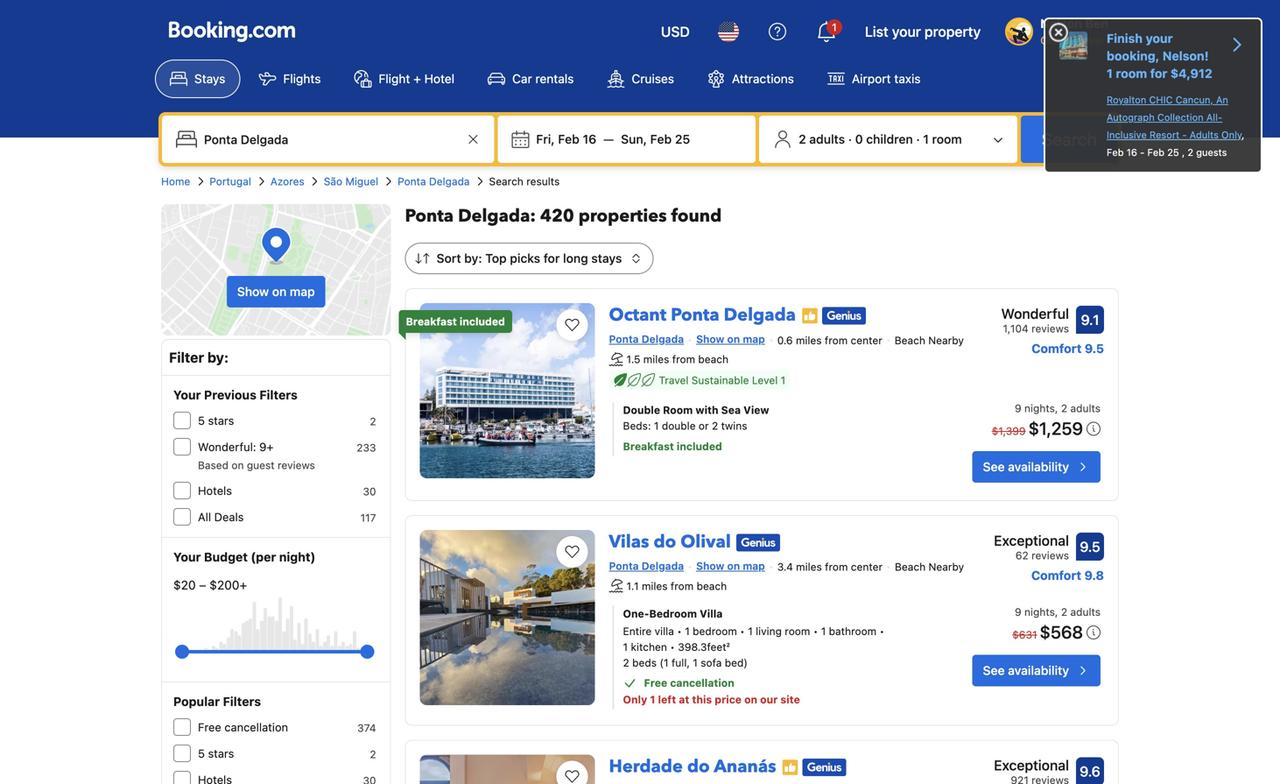 Task type: locate. For each thing, give the bounding box(es) containing it.
portugal link
[[210, 173, 251, 189]]

room right children
[[933, 132, 963, 146]]

1 vertical spatial -
[[1141, 147, 1145, 158]]

2 see availability from the top
[[984, 663, 1070, 678]]

0 vertical spatial included
[[460, 315, 505, 328]]

your for your previous filters
[[173, 388, 201, 402]]

0 vertical spatial center
[[851, 334, 883, 346]]

1 vertical spatial adults
[[1071, 402, 1101, 414]]

show for octant ponta delgada
[[697, 333, 725, 345]]

1 left left
[[650, 694, 656, 706]]

0 vertical spatial comfort
[[1032, 341, 1082, 356]]

site
[[781, 694, 801, 706]]

0 horizontal spatial do
[[654, 530, 677, 554]]

beach up sustainable
[[699, 353, 729, 365]]

0 vertical spatial 9
[[1016, 402, 1022, 414]]

0 vertical spatial do
[[654, 530, 677, 554]]

adults up '$1,259'
[[1071, 402, 1101, 414]]

1 availability from the top
[[1009, 459, 1070, 474]]

see availability link for olival
[[973, 655, 1101, 687]]

9.5 down 'scored 9.1' "element"
[[1085, 341, 1105, 356]]

1 vertical spatial by:
[[208, 349, 229, 366]]

wonderful
[[1002, 305, 1070, 322]]

by:
[[465, 251, 482, 265], [208, 349, 229, 366]]

for
[[1151, 66, 1168, 81], [544, 251, 560, 265]]

ponta delgada up 1.5
[[609, 333, 684, 345]]

ponta delgada right the miguel
[[398, 175, 470, 188]]

exceptional element for 9.5
[[995, 530, 1070, 551]]

1 horizontal spatial 25
[[1168, 147, 1180, 158]]

2 vertical spatial show
[[697, 560, 725, 572]]

0 horizontal spatial by:
[[208, 349, 229, 366]]

1 vertical spatial nearby
[[929, 561, 965, 573]]

exceptional
[[995, 532, 1070, 549], [995, 757, 1070, 774]]

see availability
[[984, 459, 1070, 474], [984, 663, 1070, 678]]

1 vertical spatial beach
[[895, 561, 926, 573]]

airport
[[852, 71, 892, 86]]

ponta
[[398, 175, 426, 188], [405, 204, 454, 228], [671, 303, 720, 327], [609, 333, 639, 345], [609, 560, 639, 572]]

1 vertical spatial reviews
[[278, 459, 315, 471]]

1 see availability link from the top
[[973, 451, 1101, 483]]

search inside button
[[1043, 129, 1098, 149]]

0 vertical spatial adults
[[810, 132, 846, 146]]

1 vertical spatial free
[[198, 721, 221, 734]]

only down all-
[[1222, 129, 1243, 141]]

reviews
[[1032, 322, 1070, 335], [278, 459, 315, 471], [1032, 549, 1070, 561]]

included down or
[[677, 440, 723, 452]]

nights up '$1,259'
[[1025, 402, 1056, 414]]

from right 0.6 at right top
[[825, 334, 848, 346]]

ponta up the 1.1 at the bottom left
[[609, 560, 639, 572]]

2 9 nights , 2 adults from the top
[[1016, 606, 1101, 618]]

reviews right 'guest'
[[278, 459, 315, 471]]

9 nights , 2 adults
[[1016, 402, 1101, 414], [1016, 606, 1101, 618]]

1 stars from the top
[[208, 414, 234, 427]]

1 horizontal spatial ·
[[917, 132, 921, 146]]

9 nights , 2 adults for vilas do olival
[[1016, 606, 1101, 618]]

from for 1.1
[[671, 580, 694, 592]]

0 vertical spatial breakfast
[[406, 315, 457, 328]]

1 · from the left
[[849, 132, 853, 146]]

1 nearby from the top
[[929, 334, 965, 346]]

1 horizontal spatial your
[[1147, 31, 1174, 46]]

2 exceptional element from the top
[[995, 755, 1070, 776]]

miles for 3.4
[[797, 561, 823, 573]]

0 vertical spatial room
[[1117, 66, 1148, 81]]

9 up $631
[[1016, 606, 1022, 618]]

map
[[290, 284, 315, 299], [743, 333, 766, 345], [743, 560, 766, 572]]

1 vertical spatial do
[[688, 755, 710, 779]]

free up left
[[644, 677, 668, 689]]

or
[[699, 420, 709, 432]]

, up $568
[[1056, 606, 1059, 618]]

0 horizontal spatial -
[[1141, 147, 1145, 158]]

398.3feet²
[[678, 641, 730, 653]]

flight + hotel link
[[339, 60, 470, 98]]

1 inside dropdown button
[[832, 21, 837, 33]]

center for vilas do olival
[[851, 561, 883, 573]]

0 horizontal spatial only
[[623, 694, 648, 706]]

only
[[1222, 129, 1243, 141], [623, 694, 648, 706]]

9.5 up 9.8
[[1081, 538, 1101, 555]]

0 vertical spatial beach nearby
[[895, 334, 965, 346]]

royalton chic cancun, an autograph collection all-inclusive resort - adults only image
[[1060, 32, 1088, 60]]

usd button
[[651, 11, 701, 53]]

ponta delgada for vilas
[[609, 560, 684, 572]]

1 9 nights , 2 adults from the top
[[1016, 402, 1101, 414]]

see availability down $1,399
[[984, 459, 1070, 474]]

your up booking,
[[1147, 31, 1174, 46]]

1 vertical spatial room
[[933, 132, 963, 146]]

see availability for octant ponta delgada
[[984, 459, 1070, 474]]

your up $20 at left
[[173, 550, 201, 564]]

group
[[182, 638, 368, 666]]

miles
[[796, 334, 822, 346], [644, 353, 670, 365], [797, 561, 823, 573], [642, 580, 668, 592]]

miles right 0.6 at right top
[[796, 334, 822, 346]]

0 vertical spatial 5 stars
[[198, 414, 234, 427]]

1 vertical spatial see availability
[[984, 663, 1070, 678]]

25 inside 'royalton chic cancun, an autograph collection all- inclusive resort - adults only , feb 16 - feb 25  , 2 guests'
[[1168, 147, 1180, 158]]

see for delgada
[[984, 459, 1005, 474]]

show
[[237, 284, 269, 299], [697, 333, 725, 345], [697, 560, 725, 572]]

do for ananás
[[688, 755, 710, 779]]

0 vertical spatial stars
[[208, 414, 234, 427]]

search up delgada:
[[489, 175, 524, 188]]

nights
[[1025, 402, 1056, 414], [1025, 606, 1056, 618]]

exceptional for exceptional
[[995, 757, 1070, 774]]

popular filters
[[173, 694, 261, 709]]

breakfast inside double room with sea view beds: 1 double or 2 twins breakfast included
[[623, 440, 675, 452]]

, left guests
[[1183, 147, 1186, 158]]

royalton
[[1107, 94, 1147, 106]]

exceptional element for 9.6
[[995, 755, 1070, 776]]

0 horizontal spatial 25
[[675, 132, 691, 146]]

filters
[[260, 388, 298, 402], [223, 694, 261, 709]]

0 vertical spatial exceptional
[[995, 532, 1070, 549]]

on
[[272, 284, 287, 299], [728, 333, 741, 345], [232, 459, 244, 471], [728, 560, 741, 572], [745, 694, 758, 706]]

2 see availability link from the top
[[973, 655, 1101, 687]]

exceptional left scored 9.6 'element'
[[995, 757, 1070, 774]]

from
[[825, 334, 848, 346], [673, 353, 696, 365], [825, 561, 848, 573], [671, 580, 694, 592]]

2 your from the top
[[173, 550, 201, 564]]

map inside "show on map" button
[[290, 284, 315, 299]]

1 up double room with sea view link on the bottom of the page
[[781, 374, 786, 386]]

twins
[[722, 420, 748, 432]]

0 vertical spatial free cancellation
[[644, 677, 735, 689]]

azores
[[271, 175, 305, 188]]

from up travel
[[673, 353, 696, 365]]

0 horizontal spatial 16
[[583, 132, 597, 146]]

0 horizontal spatial search
[[489, 175, 524, 188]]

1 vertical spatial 9 nights , 2 adults
[[1016, 606, 1101, 618]]

room
[[1117, 66, 1148, 81], [933, 132, 963, 146], [785, 625, 811, 638]]

miles right 1.5
[[644, 353, 670, 365]]

included inside double room with sea view beds: 1 double or 2 twins breakfast included
[[677, 440, 723, 452]]

5 down popular
[[198, 747, 205, 760]]

free cancellation down popular filters
[[198, 721, 288, 734]]

an
[[1217, 94, 1229, 106]]

0 horizontal spatial level
[[753, 374, 778, 386]]

ponta up 1.5
[[609, 333, 639, 345]]

nearby left 62
[[929, 561, 965, 573]]

do
[[654, 530, 677, 554], [688, 755, 710, 779]]

your inside finish your booking, nelson! 1 room for $4,912
[[1147, 31, 1174, 46]]

1 vertical spatial 9
[[1016, 606, 1022, 618]]

1 vertical spatial show on map
[[697, 333, 766, 345]]

comfort 9.5
[[1032, 341, 1105, 356]]

2 inside 'royalton chic cancun, an autograph collection all- inclusive resort - adults only , feb 16 - feb 25  , 2 guests'
[[1188, 147, 1194, 158]]

0 vertical spatial see availability
[[984, 459, 1070, 474]]

popular
[[173, 694, 220, 709]]

from for 3.4
[[825, 561, 848, 573]]

0 vertical spatial exceptional element
[[995, 530, 1070, 551]]

· right children
[[917, 132, 921, 146]]

show on map for vilas do olival
[[697, 560, 766, 572]]

do for olival
[[654, 530, 677, 554]]

1 horizontal spatial room
[[933, 132, 963, 146]]

exceptional element left scored 9.6 'element'
[[995, 755, 1070, 776]]

0 vertical spatial beach
[[895, 334, 926, 346]]

beds
[[633, 657, 657, 669]]

beach right 0.6 miles from center
[[895, 334, 926, 346]]

your
[[173, 388, 201, 402], [173, 550, 201, 564]]

1 your from the top
[[173, 388, 201, 402]]

1 vertical spatial center
[[851, 561, 883, 573]]

ponta down ponta delgada link
[[405, 204, 454, 228]]

beach for delgada
[[895, 334, 926, 346]]

for inside finish your booking, nelson! 1 room for $4,912
[[1151, 66, 1168, 81]]

hotels
[[198, 484, 232, 497]]

beach right 3.4 miles from center
[[895, 561, 926, 573]]

—
[[604, 132, 614, 146]]

2 availability from the top
[[1009, 663, 1070, 678]]

9 nights , 2 adults for octant ponta delgada
[[1016, 402, 1101, 414]]

0 vertical spatial beach
[[699, 353, 729, 365]]

nearby for octant ponta delgada
[[929, 334, 965, 346]]

booking,
[[1107, 49, 1160, 63]]

beach
[[699, 353, 729, 365], [697, 580, 727, 592]]

1 vertical spatial 5
[[198, 747, 205, 760]]

·
[[849, 132, 853, 146], [917, 132, 921, 146]]

1 vertical spatial 5 stars
[[198, 747, 234, 760]]

1 right the beds:
[[654, 420, 659, 432]]

16 down inclusive
[[1127, 147, 1138, 158]]

adults inside dropdown button
[[810, 132, 846, 146]]

Where are you going? field
[[197, 124, 463, 155]]

2 inside double room with sea view beds: 1 double or 2 twins breakfast included
[[712, 420, 719, 432]]

2 exceptional from the top
[[995, 757, 1070, 774]]

see availability link down $631
[[973, 655, 1101, 687]]

1 beach from the top
[[895, 334, 926, 346]]

9 nights , 2 adults up '$1,259'
[[1016, 402, 1101, 414]]

1 horizontal spatial level
[[1078, 34, 1104, 46]]

5 stars down popular filters
[[198, 747, 234, 760]]

vilas do olival image
[[420, 530, 595, 705]]

1 exceptional element from the top
[[995, 530, 1070, 551]]

all-
[[1207, 112, 1223, 123]]

• left living
[[741, 625, 745, 638]]

scored 9.6 element
[[1077, 758, 1105, 784]]

2 beach nearby from the top
[[895, 561, 965, 573]]

for up chic at the top
[[1151, 66, 1168, 81]]

2 vertical spatial ponta delgada
[[609, 560, 684, 572]]

delgada
[[429, 175, 470, 188], [724, 303, 796, 327], [642, 333, 684, 345], [642, 560, 684, 572]]

0 vertical spatial nearby
[[929, 334, 965, 346]]

hotel
[[425, 71, 455, 86]]

ponta right the miguel
[[398, 175, 426, 188]]

villa
[[655, 625, 675, 638]]

by: right filter
[[208, 349, 229, 366]]

5 stars up wonderful:
[[198, 414, 234, 427]]

fri,
[[537, 132, 555, 146]]

sort
[[437, 251, 461, 265]]

from right "3.4"
[[825, 561, 848, 573]]

genius discounts available at this property. image
[[823, 307, 867, 325], [823, 307, 867, 325], [737, 534, 781, 551], [737, 534, 781, 551], [803, 759, 847, 777], [803, 759, 847, 777]]

0 vertical spatial filters
[[260, 388, 298, 402]]

0 vertical spatial map
[[290, 284, 315, 299]]

room down booking,
[[1117, 66, 1148, 81]]

1 vertical spatial beach
[[697, 580, 727, 592]]

1 button
[[806, 11, 848, 53]]

1.5
[[627, 353, 641, 365]]

2 inside dropdown button
[[799, 132, 807, 146]]

with
[[696, 404, 719, 416]]

collection
[[1158, 112, 1204, 123]]

1 see from the top
[[984, 459, 1005, 474]]

1 horizontal spatial by:
[[465, 251, 482, 265]]

reviews up comfort 9.8
[[1032, 549, 1070, 561]]

1 vertical spatial see
[[984, 663, 1005, 678]]

exceptional element
[[995, 530, 1070, 551], [995, 755, 1070, 776]]

16 left —
[[583, 132, 597, 146]]

home link
[[161, 173, 190, 189]]

2 · from the left
[[917, 132, 921, 146]]

reviews for octant ponta delgada
[[1032, 322, 1070, 335]]

0 vertical spatial ponta delgada
[[398, 175, 470, 188]]

2 nearby from the top
[[929, 561, 965, 573]]

cancellation down popular filters
[[225, 721, 288, 734]]

2 left 0
[[799, 132, 807, 146]]

comfort down wonderful 1,104 reviews
[[1032, 341, 1082, 356]]

1 vertical spatial availability
[[1009, 663, 1070, 678]]

your for booking,
[[1147, 31, 1174, 46]]

nearby for vilas do olival
[[929, 561, 965, 573]]

availability
[[1009, 459, 1070, 474], [1009, 663, 1070, 678]]

miguel
[[346, 175, 379, 188]]

2 down 374
[[370, 748, 376, 761]]

by: for filter
[[208, 349, 229, 366]]

2 9 from the top
[[1016, 606, 1022, 618]]

beach for delgada
[[699, 353, 729, 365]]

1 5 from the top
[[198, 414, 205, 427]]

2 up the 233 at the left of page
[[370, 415, 376, 428]]

your down filter
[[173, 388, 201, 402]]

0 vertical spatial for
[[1151, 66, 1168, 81]]

1 horizontal spatial free
[[644, 677, 668, 689]]

1 vertical spatial search
[[489, 175, 524, 188]]

from up "bedroom"
[[671, 580, 694, 592]]

show on map
[[237, 284, 315, 299], [697, 333, 766, 345], [697, 560, 766, 572]]

2 adults · 0 children · 1 room button
[[767, 123, 1011, 156]]

1 down the ben
[[1107, 34, 1112, 46]]

1 horizontal spatial breakfast
[[623, 440, 675, 452]]

1 right children
[[924, 132, 930, 146]]

1 vertical spatial exceptional element
[[995, 755, 1070, 776]]

1 horizontal spatial do
[[688, 755, 710, 779]]

1 beach nearby from the top
[[895, 334, 965, 346]]

this property is part of our preferred partner program. it's committed to providing excellent service and good value. it'll pay us a higher commission if you make a booking. image for delgada
[[802, 307, 819, 325]]

flights link
[[244, 60, 336, 98]]

free cancellation
[[644, 677, 735, 689], [198, 721, 288, 734]]

resort
[[1150, 129, 1180, 141]]

2 horizontal spatial room
[[1117, 66, 1148, 81]]

herdade
[[609, 755, 683, 779]]

–
[[199, 578, 206, 592]]

2 vertical spatial show on map
[[697, 560, 766, 572]]

9.5
[[1085, 341, 1105, 356], [1081, 538, 1101, 555]]

search for search results
[[489, 175, 524, 188]]

0 horizontal spatial your
[[893, 23, 922, 40]]

only left left
[[623, 694, 648, 706]]

1 vertical spatial beach nearby
[[895, 561, 965, 573]]

2 vertical spatial adults
[[1071, 606, 1101, 618]]

0 vertical spatial nights
[[1025, 402, 1056, 414]]

2 left guests
[[1188, 147, 1194, 158]]

for left "long"
[[544, 251, 560, 265]]

this property is part of our preferred partner program. it's committed to providing excellent service and good value. it'll pay us a higher commission if you make a booking. image
[[782, 759, 800, 777]]

center for octant ponta delgada
[[851, 334, 883, 346]]

availability down $631
[[1009, 663, 1070, 678]]

1 vertical spatial breakfast
[[623, 440, 675, 452]]

2 beach from the top
[[895, 561, 926, 573]]

comfort
[[1032, 341, 1082, 356], [1032, 568, 1082, 582]]

villa
[[700, 608, 723, 620]]

0 vertical spatial -
[[1183, 129, 1188, 141]]

this
[[693, 694, 713, 706]]

0 horizontal spatial cancellation
[[225, 721, 288, 734]]

9 for vilas do olival
[[1016, 606, 1022, 618]]

stars up wonderful:
[[208, 414, 234, 427]]

· left 0
[[849, 132, 853, 146]]

exceptional up 62
[[995, 532, 1070, 549]]

1 center from the top
[[851, 334, 883, 346]]

0 vertical spatial level
[[1078, 34, 1104, 46]]

view
[[744, 404, 770, 416]]

miles right the 1.1 at the bottom left
[[642, 580, 668, 592]]

taxis
[[895, 71, 921, 86]]

this property is part of our preferred partner program. it's committed to providing excellent service and good value. it'll pay us a higher commission if you make a booking. image
[[802, 307, 819, 325], [802, 307, 819, 325], [782, 759, 800, 777]]

see availability link
[[973, 451, 1101, 483], [973, 655, 1101, 687]]

travel
[[659, 374, 689, 386]]

reviews inside wonderful 1,104 reviews
[[1032, 322, 1070, 335]]

1 see availability from the top
[[984, 459, 1070, 474]]

233
[[357, 442, 376, 454]]

adults left 0
[[810, 132, 846, 146]]

1 vertical spatial comfort
[[1032, 568, 1082, 582]]

0 horizontal spatial for
[[544, 251, 560, 265]]

room
[[663, 404, 693, 416]]

2 nights from the top
[[1025, 606, 1056, 618]]

search left inclusive
[[1043, 129, 1098, 149]]

scored 9.5 element
[[1077, 533, 1105, 561]]

filters right previous
[[260, 388, 298, 402]]

1.1
[[627, 580, 639, 592]]

0 vertical spatial availability
[[1009, 459, 1070, 474]]

ponta delgada
[[398, 175, 470, 188], [609, 333, 684, 345], [609, 560, 684, 572]]

9 nights , 2 adults up $568
[[1016, 606, 1101, 618]]

0 vertical spatial 5
[[198, 414, 205, 427]]

beach nearby for octant ponta delgada
[[895, 334, 965, 346]]

center right 0.6 at right top
[[851, 334, 883, 346]]

stays
[[195, 71, 226, 86]]

0 vertical spatial your
[[173, 388, 201, 402]]

reviews inside exceptional 62 reviews
[[1032, 549, 1070, 561]]

0 horizontal spatial room
[[785, 625, 811, 638]]

1 vertical spatial ponta delgada
[[609, 333, 684, 345]]

1 vertical spatial included
[[677, 440, 723, 452]]

1 horizontal spatial included
[[677, 440, 723, 452]]

1 vertical spatial see availability link
[[973, 655, 1101, 687]]

feb down inclusive
[[1107, 147, 1125, 158]]

1 vertical spatial map
[[743, 333, 766, 345]]

25 down resort
[[1168, 147, 1180, 158]]

0 vertical spatial search
[[1043, 129, 1098, 149]]

filter
[[169, 349, 204, 366]]

2 center from the top
[[851, 561, 883, 573]]

1 left list
[[832, 21, 837, 33]]

nearby left 1,104
[[929, 334, 965, 346]]

do right vilas
[[654, 530, 677, 554]]

genius
[[1041, 34, 1075, 46]]

- down inclusive
[[1141, 147, 1145, 158]]

stars down popular filters
[[208, 747, 234, 760]]

budget
[[204, 550, 248, 564]]

0 horizontal spatial ·
[[849, 132, 853, 146]]

1 horizontal spatial only
[[1222, 129, 1243, 141]]

2 see from the top
[[984, 663, 1005, 678]]

1 vertical spatial stars
[[208, 747, 234, 760]]

1 vertical spatial exceptional
[[995, 757, 1070, 774]]

2 stars from the top
[[208, 747, 234, 760]]

adults up $568
[[1071, 606, 1101, 618]]

1 horizontal spatial search
[[1043, 129, 1098, 149]]

this property is part of our preferred partner program. it's committed to providing excellent service and good value. it'll pay us a higher commission if you make a booking. image for ananás
[[782, 759, 800, 777]]

3.4 miles from center
[[778, 561, 883, 573]]

1 exceptional from the top
[[995, 532, 1070, 549]]

1 9 from the top
[[1016, 402, 1022, 414]]

1 horizontal spatial 16
[[1127, 147, 1138, 158]]

availability down '$1,259'
[[1009, 459, 1070, 474]]

only inside 'royalton chic cancun, an autograph collection all- inclusive resort - adults only , feb 16 - feb 25  , 2 guests'
[[1222, 129, 1243, 141]]

show for vilas do olival
[[697, 560, 725, 572]]

1 down booking,
[[1107, 66, 1114, 81]]

scored 9.1 element
[[1077, 306, 1105, 334]]

beach for olival
[[895, 561, 926, 573]]

level down the ben
[[1078, 34, 1104, 46]]

1 nights from the top
[[1025, 402, 1056, 414]]

1 horizontal spatial cancellation
[[671, 677, 735, 689]]

2 left the beds
[[623, 657, 630, 669]]

do left "ananás" at the right of page
[[688, 755, 710, 779]]

•
[[677, 625, 682, 638], [741, 625, 745, 638], [814, 625, 819, 638], [880, 625, 885, 638], [671, 641, 675, 653]]

attractions
[[732, 71, 795, 86]]

1 vertical spatial nights
[[1025, 606, 1056, 618]]



Task type: vqa. For each thing, say whether or not it's contained in the screenshot.
the 'More'
no



Task type: describe. For each thing, give the bounding box(es) containing it.
(1
[[660, 657, 669, 669]]

1 inside nelson ben genius level 1
[[1107, 34, 1112, 46]]

delgada up 1.1 miles from beach
[[642, 560, 684, 572]]

0 horizontal spatial included
[[460, 315, 505, 328]]

exceptional 62 reviews
[[995, 532, 1070, 561]]

show on map inside button
[[237, 284, 315, 299]]

vilas
[[609, 530, 650, 554]]

car
[[513, 71, 532, 86]]

1,104
[[1004, 322, 1029, 335]]

show on map for octant ponta delgada
[[697, 333, 766, 345]]

wonderful element
[[1002, 303, 1070, 324]]

comfort 9.8
[[1032, 568, 1105, 582]]

autograph
[[1107, 112, 1155, 123]]

0.6
[[778, 334, 793, 346]]

comfort for vilas do olival
[[1032, 568, 1082, 582]]

all deals
[[198, 510, 244, 524]]

herdade do ananás link
[[609, 748, 777, 779]]

one-
[[623, 608, 650, 620]]

octant ponta delgada link
[[609, 296, 796, 327]]

exceptional for exceptional 62 reviews
[[995, 532, 1070, 549]]

0 horizontal spatial free
[[198, 721, 221, 734]]

sun,
[[621, 132, 647, 146]]

1 vertical spatial free cancellation
[[198, 721, 288, 734]]

feb right sun,
[[651, 132, 672, 146]]

our
[[761, 694, 778, 706]]

miles for 1.1
[[642, 580, 668, 592]]

• right bathroom at the right of page
[[880, 625, 885, 638]]

double room with sea view link
[[623, 402, 920, 418]]

2 adults · 0 children · 1 room
[[799, 132, 963, 146]]

map for vilas do olival
[[743, 560, 766, 572]]

ponta delgada for octant
[[609, 333, 684, 345]]

by: for sort
[[465, 251, 482, 265]]

$4,912
[[1171, 66, 1213, 81]]

cruises link
[[593, 60, 690, 98]]

nights for delgada
[[1025, 402, 1056, 414]]

your account menu nelson ben genius level 1 element
[[1006, 8, 1119, 48]]

bedroom
[[650, 608, 697, 620]]

beach nearby for vilas do olival
[[895, 561, 965, 573]]

miles for 0.6
[[796, 334, 822, 346]]

vilas do olival
[[609, 530, 731, 554]]

guests
[[1197, 147, 1228, 158]]

double
[[662, 420, 696, 432]]

olival
[[681, 530, 731, 554]]

cancun,
[[1176, 94, 1214, 106]]

1 vertical spatial 9.5
[[1081, 538, 1101, 555]]

1 right the full,
[[693, 657, 698, 669]]

all
[[198, 510, 211, 524]]

ponta delgada: 420 properties found
[[405, 204, 722, 228]]

octant
[[609, 303, 667, 327]]

2 up $568
[[1062, 606, 1068, 618]]

1 horizontal spatial -
[[1183, 129, 1188, 141]]

• right villa
[[677, 625, 682, 638]]

price
[[715, 694, 742, 706]]

kitchen
[[631, 641, 668, 653]]

sun, feb 25 button
[[614, 124, 698, 155]]

delgada up 1.5 miles from beach
[[642, 333, 684, 345]]

deals
[[214, 510, 244, 524]]

breakfast included
[[406, 315, 505, 328]]

• left bathroom at the right of page
[[814, 625, 819, 638]]

azores link
[[271, 173, 305, 189]]

attractions link
[[693, 60, 810, 98]]

1.5 miles from beach
[[627, 353, 729, 365]]

1 inside 2 adults · 0 children · 1 room dropdown button
[[924, 132, 930, 146]]

ananás
[[714, 755, 777, 779]]

royalton chic cancun, an autograph collection all- inclusive resort - adults only , feb 16 - feb 25  , 2 guests
[[1107, 94, 1245, 158]]

flight
[[379, 71, 410, 86]]

feb right fri,
[[558, 132, 580, 146]]

see availability link for delgada
[[973, 451, 1101, 483]]

adults for olival
[[1071, 606, 1101, 618]]

1 vertical spatial cancellation
[[225, 721, 288, 734]]

delgada:
[[458, 204, 536, 228]]

show inside button
[[237, 284, 269, 299]]

$20
[[173, 578, 196, 592]]

1 horizontal spatial free cancellation
[[644, 677, 735, 689]]

16 inside 'royalton chic cancun, an autograph collection all- inclusive resort - adults only , feb 16 - feb 25  , 2 guests'
[[1127, 147, 1138, 158]]

nelson!
[[1163, 49, 1210, 63]]

sea
[[722, 404, 741, 416]]

left
[[659, 694, 677, 706]]

, right adults
[[1243, 129, 1245, 141]]

octant ponta delgada image
[[420, 303, 595, 478]]

2 5 from the top
[[198, 747, 205, 760]]

your for your budget (per night)
[[173, 550, 201, 564]]

guest
[[247, 459, 275, 471]]

search for search
[[1043, 129, 1098, 149]]

comfort for octant ponta delgada
[[1032, 341, 1082, 356]]

0 horizontal spatial breakfast
[[406, 315, 457, 328]]

at
[[679, 694, 690, 706]]

entire villa • 1 bedroom • 1 living room • 1 bathroom • 1 kitchen • 398.3feet² 2 beds (1 full, 1 sofa bed)
[[623, 625, 885, 669]]

delgada up delgada:
[[429, 175, 470, 188]]

picks
[[510, 251, 541, 265]]

from for 1.5
[[673, 353, 696, 365]]

delgada up 0.6 at right top
[[724, 303, 796, 327]]

adults
[[1191, 129, 1220, 141]]

, up '$1,259'
[[1056, 402, 1059, 414]]

$20 – $200+
[[173, 578, 247, 592]]

see for olival
[[984, 663, 1005, 678]]

finish
[[1107, 31, 1143, 46]]

adults for delgada
[[1071, 402, 1101, 414]]

sort by: top picks for long stays
[[437, 251, 622, 265]]

0 vertical spatial free
[[644, 677, 668, 689]]

room inside the entire villa • 1 bedroom • 1 living room • 1 bathroom • 1 kitchen • 398.3feet² 2 beds (1 full, 1 sofa bed)
[[785, 625, 811, 638]]

1 5 stars from the top
[[198, 414, 234, 427]]

one-bedroom villa
[[623, 608, 723, 620]]

1 vertical spatial filters
[[223, 694, 261, 709]]

finish your booking, nelson! 1 room for $4,912
[[1107, 31, 1213, 81]]

cruises
[[632, 71, 675, 86]]

$1,259
[[1029, 418, 1084, 438]]

nights for olival
[[1025, 606, 1056, 618]]

fri, feb 16 button
[[530, 124, 604, 155]]

based
[[198, 459, 229, 471]]

full,
[[672, 657, 690, 669]]

usd
[[661, 23, 690, 40]]

car rentals
[[513, 71, 574, 86]]

2 up '$1,259'
[[1062, 402, 1068, 414]]

1 down entire
[[623, 641, 628, 653]]

bedroom
[[693, 625, 738, 638]]

availability for octant ponta delgada
[[1009, 459, 1070, 474]]

top
[[486, 251, 507, 265]]

9 for octant ponta delgada
[[1016, 402, 1022, 414]]

list
[[866, 23, 889, 40]]

1 inside double room with sea view beds: 1 double or 2 twins breakfast included
[[654, 420, 659, 432]]

1 left bathroom at the right of page
[[822, 625, 827, 638]]

feb down resort
[[1148, 147, 1165, 158]]

booking.com image
[[169, 21, 295, 42]]

your previous filters
[[173, 388, 298, 402]]

$1,399
[[992, 425, 1027, 437]]

search results updated. ponta delgada: 420 properties found. element
[[405, 204, 1120, 229]]

reviews for vilas do olival
[[1032, 549, 1070, 561]]

availability for vilas do olival
[[1009, 663, 1070, 678]]

0 vertical spatial 9.5
[[1085, 341, 1105, 356]]

your for property
[[893, 23, 922, 40]]

herdade do ananás
[[609, 755, 777, 779]]

ponta up 1.5 miles from beach
[[671, 303, 720, 327]]

1 left living
[[748, 625, 753, 638]]

see availability for vilas do olival
[[984, 663, 1070, 678]]

wonderful:
[[198, 440, 256, 453]]

2 5 stars from the top
[[198, 747, 234, 760]]

wonderful 1,104 reviews
[[1002, 305, 1070, 335]]

list your property link
[[855, 11, 992, 53]]

from for 0.6
[[825, 334, 848, 346]]

list your property
[[866, 23, 981, 40]]

1 inside finish your booking, nelson! 1 room for $4,912
[[1107, 66, 1114, 81]]

miles for 1.5
[[644, 353, 670, 365]]

0 vertical spatial cancellation
[[671, 677, 735, 689]]

1 vertical spatial level
[[753, 374, 778, 386]]

sofa
[[701, 657, 722, 669]]

beach for olival
[[697, 580, 727, 592]]

on inside "show on map" button
[[272, 284, 287, 299]]

ponta delgada link
[[398, 173, 470, 189]]

wonderful: 9+
[[198, 440, 274, 453]]

home
[[161, 175, 190, 188]]

map for octant ponta delgada
[[743, 333, 766, 345]]

62
[[1016, 549, 1029, 561]]

nelson ben genius level 1
[[1041, 16, 1112, 46]]

bed)
[[725, 657, 748, 669]]

(per
[[251, 550, 276, 564]]

room inside 2 adults · 0 children · 1 room dropdown button
[[933, 132, 963, 146]]

long
[[563, 251, 589, 265]]

2 inside the entire villa • 1 bedroom • 1 living room • 1 bathroom • 1 kitchen • 398.3feet² 2 beds (1 full, 1 sofa bed)
[[623, 657, 630, 669]]

1 down "bedroom"
[[685, 625, 690, 638]]

9.8
[[1085, 568, 1105, 582]]

results
[[527, 175, 560, 188]]

• up the full,
[[671, 641, 675, 653]]

room inside finish your booking, nelson! 1 room for $4,912
[[1117, 66, 1148, 81]]

level inside nelson ben genius level 1
[[1078, 34, 1104, 46]]



